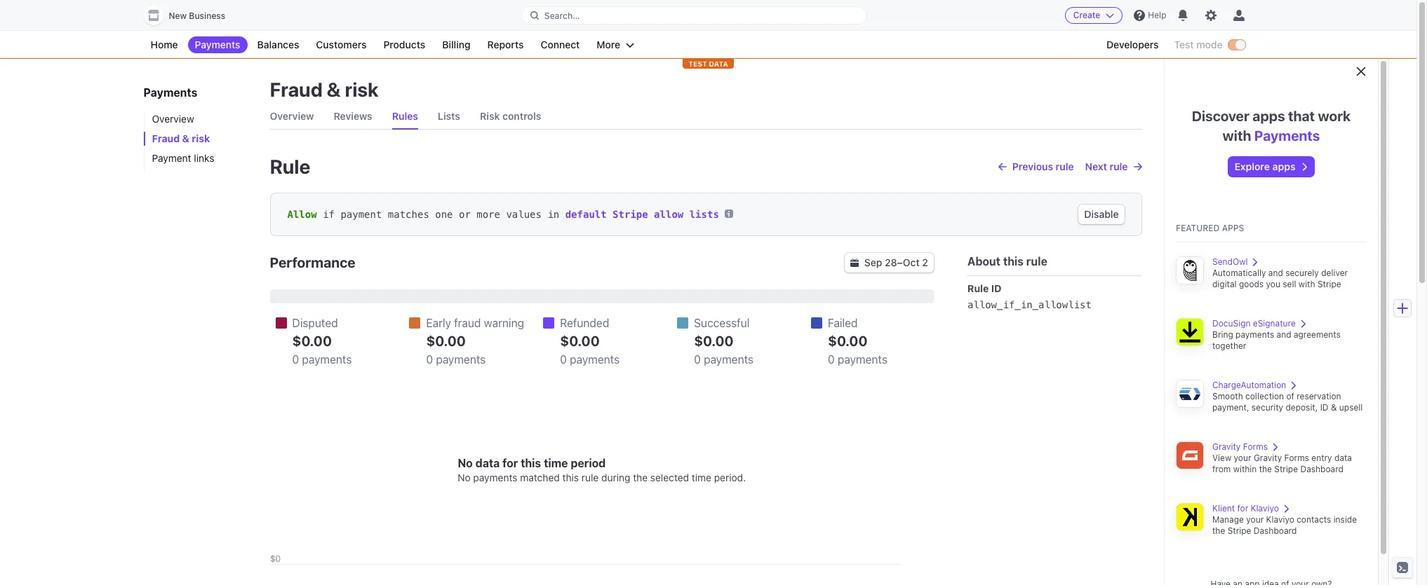Task type: vqa. For each thing, say whether or not it's contained in the screenshot.
share
no



Task type: describe. For each thing, give the bounding box(es) containing it.
explore
[[1235, 161, 1270, 173]]

2 horizontal spatial this
[[1003, 255, 1024, 268]]

successful
[[694, 317, 750, 329]]

chargeautomation
[[1213, 380, 1286, 391]]

$0.00 for successful $0.00 0 payments
[[694, 333, 734, 349]]

new
[[169, 11, 187, 21]]

tab list containing overview
[[270, 104, 1142, 130]]

payments link
[[188, 36, 247, 53]]

payments inside "bring payments and agreements together"
[[1236, 330, 1274, 340]]

refunded $0.00 0 payments
[[560, 317, 620, 366]]

lists
[[690, 209, 719, 220]]

stripe inside view your gravity forms entry data from within the stripe dashboard
[[1275, 465, 1298, 475]]

allow
[[654, 209, 684, 220]]

period
[[571, 457, 606, 470]]

previous rule
[[1012, 161, 1074, 173]]

rule right next at the right of the page
[[1110, 161, 1128, 173]]

dashboard inside manage your klaviyo contacts inside the stripe dashboard
[[1254, 526, 1297, 537]]

business
[[189, 11, 225, 21]]

goods
[[1239, 279, 1264, 290]]

controls
[[503, 110, 541, 122]]

$0.00 for disputed $0.00 0 payments
[[292, 333, 332, 349]]

upsell
[[1340, 403, 1363, 413]]

developers link
[[1100, 36, 1166, 53]]

more button
[[590, 36, 642, 53]]

view
[[1213, 453, 1232, 464]]

sell
[[1283, 279, 1296, 290]]

reservation
[[1297, 392, 1341, 402]]

Search… text field
[[522, 7, 867, 24]]

more
[[597, 39, 620, 51]]

id inside rule id allow_if_in_allowlist
[[991, 282, 1002, 294]]

sep
[[864, 256, 882, 268]]

sep 28 – oct 2
[[864, 256, 928, 268]]

smooth
[[1213, 392, 1243, 402]]

disputed $0.00 0 payments
[[292, 317, 352, 366]]

sendowl image
[[1176, 257, 1204, 285]]

lists link
[[438, 104, 460, 129]]

overview link for payments
[[144, 112, 256, 126]]

2
[[922, 256, 928, 268]]

and inside "bring payments and agreements together"
[[1277, 330, 1292, 340]]

disable button
[[1079, 205, 1125, 224]]

fraud
[[454, 317, 481, 329]]

if
[[323, 209, 335, 220]]

the inside no data for this time period no payments matched this rule during the selected time period.
[[633, 472, 648, 484]]

securely
[[1286, 268, 1319, 279]]

mode
[[1197, 39, 1223, 51]]

links
[[194, 152, 214, 164]]

rules
[[392, 110, 418, 122]]

manage your klaviyo contacts inside the stripe dashboard
[[1213, 515, 1357, 537]]

matches
[[388, 209, 429, 220]]

payments inside payments link
[[195, 39, 240, 51]]

allow if payment matches one or more values in default stripe allow lists
[[287, 209, 719, 220]]

manage
[[1213, 515, 1244, 526]]

refunded
[[560, 317, 609, 329]]

help button
[[1129, 4, 1172, 27]]

work
[[1318, 108, 1351, 124]]

overview link for fraud & risk
[[270, 104, 314, 129]]

about
[[968, 255, 1001, 268]]

billing
[[442, 39, 471, 51]]

your for for
[[1246, 515, 1264, 526]]

the inside manage your klaviyo contacts inside the stripe dashboard
[[1213, 526, 1225, 537]]

explore apps link
[[1229, 157, 1314, 177]]

early
[[426, 317, 451, 329]]

digital
[[1213, 279, 1237, 290]]

with inside automatically and securely deliver digital goods you sell with stripe
[[1299, 279, 1315, 290]]

default
[[565, 209, 607, 220]]

allow
[[287, 209, 317, 220]]

previous
[[1012, 161, 1053, 173]]

connect link
[[534, 36, 587, 53]]

bring payments and agreements together
[[1213, 330, 1341, 352]]

allow_if_in_allowlist
[[968, 299, 1092, 311]]

0 horizontal spatial fraud
[[152, 133, 180, 145]]

new business button
[[144, 6, 239, 25]]

values
[[506, 209, 542, 220]]

rule id allow_if_in_allowlist
[[968, 282, 1092, 311]]

matched
[[520, 472, 560, 484]]

products link
[[376, 36, 432, 53]]

0 horizontal spatial gravity
[[1213, 442, 1241, 453]]

the inside view your gravity forms entry data from within the stripe dashboard
[[1259, 465, 1272, 475]]

payment
[[152, 152, 191, 164]]

one
[[435, 209, 453, 220]]

stripe inside manage your klaviyo contacts inside the stripe dashboard
[[1228, 526, 1251, 537]]

balances
[[257, 39, 299, 51]]

0 vertical spatial &
[[327, 78, 341, 101]]

payments inside early fraud warning $0.00 0 payments
[[436, 353, 486, 366]]

0 vertical spatial forms
[[1243, 442, 1268, 453]]

help
[[1148, 10, 1167, 20]]

rules link
[[392, 104, 418, 129]]

–
[[897, 256, 903, 268]]

test data
[[689, 60, 728, 68]]

1 no from the top
[[458, 457, 473, 470]]

discover apps that work with
[[1192, 108, 1351, 144]]

gravity inside view your gravity forms entry data from within the stripe dashboard
[[1254, 453, 1282, 464]]

warning
[[484, 317, 524, 329]]

Search… search field
[[522, 7, 867, 24]]

& inside the smooth collection of reservation payment, security deposit, id & upsell
[[1331, 403, 1337, 413]]

apps
[[1222, 223, 1244, 234]]

0 for refunded $0.00 0 payments
[[560, 353, 567, 366]]

collection
[[1246, 392, 1284, 402]]

of
[[1287, 392, 1295, 402]]

test mode
[[1174, 39, 1223, 51]]

sendowl
[[1213, 257, 1248, 267]]

klient for klaviyo image
[[1176, 504, 1204, 532]]

about this rule
[[968, 255, 1048, 268]]

rule for rule
[[270, 155, 310, 178]]

from
[[1213, 465, 1231, 475]]

agreements
[[1294, 330, 1341, 340]]

2 vertical spatial payments
[[1255, 128, 1320, 144]]

payments inside no data for this time period no payments matched this rule during the selected time period.
[[473, 472, 518, 484]]

0 for disputed $0.00 0 payments
[[292, 353, 299, 366]]



Task type: locate. For each thing, give the bounding box(es) containing it.
1 vertical spatial and
[[1277, 330, 1292, 340]]

2 horizontal spatial the
[[1259, 465, 1272, 475]]

1 $0.00 from the left
[[292, 333, 332, 349]]

$0.00 inside disputed $0.00 0 payments
[[292, 333, 332, 349]]

payments down fraud
[[436, 353, 486, 366]]

failed
[[828, 317, 858, 329]]

&
[[327, 78, 341, 101], [182, 133, 189, 145], [1331, 403, 1337, 413]]

1 horizontal spatial for
[[1238, 504, 1249, 514]]

payments inside successful $0.00 0 payments
[[704, 353, 754, 366]]

1 horizontal spatial fraud
[[270, 78, 323, 101]]

forms left entry
[[1285, 453, 1309, 464]]

customers
[[316, 39, 367, 51]]

connect
[[541, 39, 580, 51]]

fraud & risk up payment links
[[152, 133, 210, 145]]

with inside discover apps that work with
[[1223, 128, 1251, 144]]

rule
[[1056, 161, 1074, 173], [1110, 161, 1128, 173], [1026, 255, 1048, 268], [582, 472, 599, 484]]

gravity forms image
[[1176, 442, 1204, 470]]

payments
[[1236, 330, 1274, 340], [302, 353, 352, 366], [436, 353, 486, 366], [570, 353, 620, 366], [704, 353, 754, 366], [838, 353, 888, 366], [473, 472, 518, 484]]

no data for this time period no payments matched this rule during the selected time period.
[[458, 457, 746, 484]]

forms up within
[[1243, 442, 1268, 453]]

2 horizontal spatial &
[[1331, 403, 1337, 413]]

fraud down balances link
[[270, 78, 323, 101]]

risk up 'links'
[[192, 133, 210, 145]]

early fraud warning $0.00 0 payments
[[426, 317, 524, 366]]

0 down early
[[426, 353, 433, 366]]

this down period
[[562, 472, 579, 484]]

$0.00 inside successful $0.00 0 payments
[[694, 333, 734, 349]]

stripe down deliver
[[1318, 279, 1341, 290]]

your inside view your gravity forms entry data from within the stripe dashboard
[[1234, 453, 1252, 464]]

payments down disputed
[[302, 353, 352, 366]]

risk up reviews
[[345, 78, 379, 101]]

0 horizontal spatial overview
[[152, 113, 194, 125]]

$0.00 for failed $0.00 0 payments
[[828, 333, 868, 349]]

search…
[[544, 10, 580, 21]]

apps for explore
[[1273, 161, 1296, 173]]

0 horizontal spatial for
[[503, 457, 518, 470]]

forms inside view your gravity forms entry data from within the stripe dashboard
[[1285, 453, 1309, 464]]

1 vertical spatial payments
[[144, 86, 197, 99]]

klient
[[1213, 504, 1235, 514]]

0 horizontal spatial fraud & risk
[[152, 133, 210, 145]]

0 vertical spatial rule
[[270, 155, 310, 178]]

0 inside disputed $0.00 0 payments
[[292, 353, 299, 366]]

the right within
[[1259, 465, 1272, 475]]

0 vertical spatial fraud
[[270, 78, 323, 101]]

overview inside overview link
[[152, 113, 194, 125]]

risk controls
[[480, 110, 541, 122]]

1 vertical spatial with
[[1299, 279, 1315, 290]]

1 vertical spatial apps
[[1273, 161, 1296, 173]]

default stripe allow lists link
[[565, 209, 719, 220]]

1 vertical spatial dashboard
[[1254, 526, 1297, 537]]

apps left that
[[1253, 108, 1285, 124]]

stripe inside automatically and securely deliver digital goods you sell with stripe
[[1318, 279, 1341, 290]]

apps inside explore apps link
[[1273, 161, 1296, 173]]

2 vertical spatial &
[[1331, 403, 1337, 413]]

fraud & risk link
[[144, 132, 256, 146]]

1 vertical spatial rule
[[968, 282, 989, 294]]

0 inside early fraud warning $0.00 0 payments
[[426, 353, 433, 366]]

rule down period
[[582, 472, 599, 484]]

tab list
[[270, 104, 1142, 130]]

rule inside rule id allow_if_in_allowlist
[[968, 282, 989, 294]]

home link
[[144, 36, 185, 53]]

rule up rule id allow_if_in_allowlist
[[1026, 255, 1048, 268]]

overview for fraud & risk
[[270, 110, 314, 122]]

1 horizontal spatial overview link
[[270, 104, 314, 129]]

dashboard down klient for klaviyo
[[1254, 526, 1297, 537]]

0 for successful $0.00 0 payments
[[694, 353, 701, 366]]

your down klient for klaviyo
[[1246, 515, 1264, 526]]

security
[[1252, 403, 1284, 413]]

0 vertical spatial gravity
[[1213, 442, 1241, 453]]

1 horizontal spatial risk
[[345, 78, 379, 101]]

your inside manage your klaviyo contacts inside the stripe dashboard
[[1246, 515, 1264, 526]]

klient for klaviyo
[[1213, 504, 1279, 514]]

3 0 from the left
[[560, 353, 567, 366]]

1 vertical spatial gravity
[[1254, 453, 1282, 464]]

payments down that
[[1255, 128, 1320, 144]]

0 inside the failed $0.00 0 payments
[[828, 353, 835, 366]]

payments down refunded
[[570, 353, 620, 366]]

1 vertical spatial id
[[1320, 403, 1329, 413]]

smooth collection of reservation payment, security deposit, id & upsell
[[1213, 392, 1363, 413]]

1 horizontal spatial the
[[1213, 526, 1225, 537]]

1 horizontal spatial rule
[[968, 282, 989, 294]]

0 down successful at bottom
[[694, 353, 701, 366]]

$0.00 down refunded
[[560, 333, 600, 349]]

bring
[[1213, 330, 1234, 340]]

2 0 from the left
[[426, 353, 433, 366]]

stripe left allow
[[613, 209, 648, 220]]

svg image
[[850, 259, 859, 267]]

and inside automatically and securely deliver digital goods you sell with stripe
[[1269, 268, 1283, 279]]

lists
[[438, 110, 460, 122]]

1 horizontal spatial gravity
[[1254, 453, 1282, 464]]

dashboard down entry
[[1301, 465, 1344, 475]]

1 horizontal spatial &
[[327, 78, 341, 101]]

1 horizontal spatial with
[[1299, 279, 1315, 290]]

dashboard inside view your gravity forms entry data from within the stripe dashboard
[[1301, 465, 1344, 475]]

1 vertical spatial time
[[692, 472, 712, 484]]

0 for failed $0.00 0 payments
[[828, 353, 835, 366]]

gravity forms
[[1213, 442, 1268, 453]]

0 horizontal spatial with
[[1223, 128, 1251, 144]]

$0.00 down successful at bottom
[[694, 333, 734, 349]]

$0.00 down disputed
[[292, 333, 332, 349]]

your up within
[[1234, 453, 1252, 464]]

performance
[[270, 254, 355, 271]]

0 vertical spatial this
[[1003, 255, 1024, 268]]

0 vertical spatial dashboard
[[1301, 465, 1344, 475]]

risk
[[480, 110, 500, 122]]

create
[[1074, 10, 1101, 20]]

you
[[1266, 279, 1281, 290]]

1 vertical spatial klaviyo
[[1266, 515, 1295, 526]]

payments down business
[[195, 39, 240, 51]]

overview up fraud & risk link
[[152, 113, 194, 125]]

1 vertical spatial fraud & risk
[[152, 133, 210, 145]]

1 horizontal spatial forms
[[1285, 453, 1309, 464]]

$0.00 inside the failed $0.00 0 payments
[[828, 333, 868, 349]]

0 vertical spatial payments
[[195, 39, 240, 51]]

1 horizontal spatial time
[[692, 472, 712, 484]]

0 vertical spatial fraud & risk
[[270, 78, 379, 101]]

0 horizontal spatial forms
[[1243, 442, 1268, 453]]

stripe down manage
[[1228, 526, 1251, 537]]

deliver
[[1322, 268, 1348, 279]]

with down securely
[[1299, 279, 1315, 290]]

0 horizontal spatial &
[[182, 133, 189, 145]]

klaviyo left contacts on the bottom right
[[1266, 515, 1295, 526]]

klaviyo inside manage your klaviyo contacts inside the stripe dashboard
[[1266, 515, 1295, 526]]

data
[[709, 60, 728, 68]]

reviews link
[[334, 104, 372, 129]]

risk controls link
[[480, 104, 541, 129]]

your
[[1234, 453, 1252, 464], [1246, 515, 1264, 526]]

0 horizontal spatial the
[[633, 472, 648, 484]]

test
[[1174, 39, 1194, 51]]

5 $0.00 from the left
[[828, 333, 868, 349]]

2 no from the top
[[458, 472, 471, 484]]

data inside view your gravity forms entry data from within the stripe dashboard
[[1335, 453, 1352, 464]]

1 vertical spatial no
[[458, 472, 471, 484]]

reports link
[[480, 36, 531, 53]]

payments down 'docusign esignature'
[[1236, 330, 1274, 340]]

fraud
[[270, 78, 323, 101], [152, 133, 180, 145]]

rule left next at the right of the page
[[1056, 161, 1074, 173]]

payment links link
[[144, 152, 256, 166]]

inside
[[1334, 515, 1357, 526]]

rule down the about
[[968, 282, 989, 294]]

1 horizontal spatial id
[[1320, 403, 1329, 413]]

within
[[1233, 465, 1257, 475]]

3 $0.00 from the left
[[560, 333, 600, 349]]

view your gravity forms entry data from within the stripe dashboard
[[1213, 453, 1352, 475]]

$0.00 inside refunded $0.00 0 payments
[[560, 333, 600, 349]]

payments
[[195, 39, 240, 51], [144, 86, 197, 99], [1255, 128, 1320, 144]]

dashboard
[[1301, 465, 1344, 475], [1254, 526, 1297, 537]]

0 horizontal spatial time
[[544, 457, 568, 470]]

1 vertical spatial risk
[[192, 133, 210, 145]]

payments down failed
[[838, 353, 888, 366]]

4 0 from the left
[[694, 353, 701, 366]]

featured
[[1176, 223, 1220, 234]]

0 horizontal spatial id
[[991, 282, 1002, 294]]

0 down refunded
[[560, 353, 567, 366]]

payments inside refunded $0.00 0 payments
[[570, 353, 620, 366]]

balances link
[[250, 36, 306, 53]]

0 vertical spatial klaviyo
[[1251, 504, 1279, 514]]

overview
[[270, 110, 314, 122], [152, 113, 194, 125]]

payments inside the failed $0.00 0 payments
[[838, 353, 888, 366]]

customers link
[[309, 36, 374, 53]]

next rule
[[1085, 161, 1128, 173]]

stripe right within
[[1275, 465, 1298, 475]]

entry
[[1312, 453, 1332, 464]]

esignature
[[1253, 319, 1296, 329]]

rule for rule id allow_if_in_allowlist
[[968, 282, 989, 294]]

0 horizontal spatial risk
[[192, 133, 210, 145]]

0 vertical spatial and
[[1269, 268, 1283, 279]]

explore apps
[[1235, 161, 1296, 173]]

& left upsell
[[1331, 403, 1337, 413]]

deposit,
[[1286, 403, 1318, 413]]

for inside no data for this time period no payments matched this rule during the selected time period.
[[503, 457, 518, 470]]

4 $0.00 from the left
[[694, 333, 734, 349]]

apps right explore
[[1273, 161, 1296, 173]]

1 vertical spatial your
[[1246, 515, 1264, 526]]

and up you
[[1269, 268, 1283, 279]]

overview left reviews
[[270, 110, 314, 122]]

1 vertical spatial fraud
[[152, 133, 180, 145]]

this up 'matched' at the bottom
[[521, 457, 541, 470]]

0 vertical spatial for
[[503, 457, 518, 470]]

1 horizontal spatial data
[[1335, 453, 1352, 464]]

0 down failed
[[828, 353, 835, 366]]

gravity up view
[[1213, 442, 1241, 453]]

0 horizontal spatial overview link
[[144, 112, 256, 126]]

0 vertical spatial id
[[991, 282, 1002, 294]]

& up reviews
[[327, 78, 341, 101]]

apps for discover
[[1253, 108, 1285, 124]]

2 $0.00 from the left
[[426, 333, 466, 349]]

$0.00 inside early fraud warning $0.00 0 payments
[[426, 333, 466, 349]]

1 horizontal spatial this
[[562, 472, 579, 484]]

next
[[1085, 161, 1107, 173]]

0 vertical spatial risk
[[345, 78, 379, 101]]

overview inside tab list
[[270, 110, 314, 122]]

reports
[[487, 39, 524, 51]]

rule
[[270, 155, 310, 178], [968, 282, 989, 294]]

payment
[[341, 209, 382, 220]]

rule inside no data for this time period no payments matched this rule during the selected time period.
[[582, 472, 599, 484]]

2 vertical spatial this
[[562, 472, 579, 484]]

klaviyo
[[1251, 504, 1279, 514], [1266, 515, 1295, 526]]

time up 'matched' at the bottom
[[544, 457, 568, 470]]

time left period.
[[692, 472, 712, 484]]

docusign esignature image
[[1176, 319, 1204, 347]]

payment,
[[1213, 403, 1249, 413]]

1 vertical spatial for
[[1238, 504, 1249, 514]]

0 vertical spatial apps
[[1253, 108, 1285, 124]]

gravity up within
[[1254, 453, 1282, 464]]

period.
[[714, 472, 746, 484]]

1 vertical spatial forms
[[1285, 453, 1309, 464]]

5 0 from the left
[[828, 353, 835, 366]]

0 horizontal spatial dashboard
[[1254, 526, 1297, 537]]

$0.00 for refunded $0.00 0 payments
[[560, 333, 600, 349]]

featured apps
[[1176, 223, 1244, 234]]

0 inside successful $0.00 0 payments
[[694, 353, 701, 366]]

chargeautomation image
[[1176, 380, 1204, 408]]

0 vertical spatial time
[[544, 457, 568, 470]]

fraud & risk up reviews
[[270, 78, 379, 101]]

stripe
[[613, 209, 648, 220], [1318, 279, 1341, 290], [1275, 465, 1298, 475], [1228, 526, 1251, 537]]

0 inside refunded $0.00 0 payments
[[560, 353, 567, 366]]

and down esignature
[[1277, 330, 1292, 340]]

payments left 'matched' at the bottom
[[473, 472, 518, 484]]

1 horizontal spatial fraud & risk
[[270, 78, 379, 101]]

billing link
[[435, 36, 478, 53]]

with down "discover"
[[1223, 128, 1251, 144]]

id inside the smooth collection of reservation payment, security deposit, id & upsell
[[1320, 403, 1329, 413]]

0 horizontal spatial rule
[[270, 155, 310, 178]]

your for forms
[[1234, 453, 1252, 464]]

0 vertical spatial no
[[458, 457, 473, 470]]

0 horizontal spatial data
[[476, 457, 500, 470]]

1 horizontal spatial overview
[[270, 110, 314, 122]]

or
[[459, 209, 471, 220]]

apps inside discover apps that work with
[[1253, 108, 1285, 124]]

data inside no data for this time period no payments matched this rule during the selected time period.
[[476, 457, 500, 470]]

fraud up payment
[[152, 133, 180, 145]]

contacts
[[1297, 515, 1331, 526]]

docusign
[[1213, 319, 1251, 329]]

overview link up fraud & risk link
[[144, 112, 256, 126]]

during
[[601, 472, 630, 484]]

1 vertical spatial this
[[521, 457, 541, 470]]

0 horizontal spatial this
[[521, 457, 541, 470]]

1 0 from the left
[[292, 353, 299, 366]]

0 vertical spatial with
[[1223, 128, 1251, 144]]

this right the about
[[1003, 255, 1024, 268]]

the right during
[[633, 472, 648, 484]]

the down manage
[[1213, 526, 1225, 537]]

0 vertical spatial your
[[1234, 453, 1252, 464]]

klaviyo for for
[[1251, 504, 1279, 514]]

overview link left reviews link
[[270, 104, 314, 129]]

$0.00
[[292, 333, 332, 349], [426, 333, 466, 349], [560, 333, 600, 349], [694, 333, 734, 349], [828, 333, 868, 349]]

id down reservation
[[1320, 403, 1329, 413]]

klaviyo for your
[[1266, 515, 1295, 526]]

overview for payments
[[152, 113, 194, 125]]

forms
[[1243, 442, 1268, 453], [1285, 453, 1309, 464]]

payments down successful at bottom
[[704, 353, 754, 366]]

that
[[1288, 108, 1315, 124]]

$0.00 down failed
[[828, 333, 868, 349]]

automatically and securely deliver digital goods you sell with stripe
[[1213, 268, 1348, 290]]

klaviyo up manage your klaviyo contacts inside the stripe dashboard
[[1251, 504, 1279, 514]]

rule up allow
[[270, 155, 310, 178]]

id down about this rule
[[991, 282, 1002, 294]]

automatically
[[1213, 268, 1266, 279]]

id
[[991, 282, 1002, 294], [1320, 403, 1329, 413]]

1 vertical spatial &
[[182, 133, 189, 145]]

1 horizontal spatial dashboard
[[1301, 465, 1344, 475]]

0 down disputed
[[292, 353, 299, 366]]

& up payment links
[[182, 133, 189, 145]]

$0.00 down early
[[426, 333, 466, 349]]

next rule link
[[1085, 161, 1142, 173]]

payments down home link
[[144, 86, 197, 99]]

payments inside disputed $0.00 0 payments
[[302, 353, 352, 366]]



